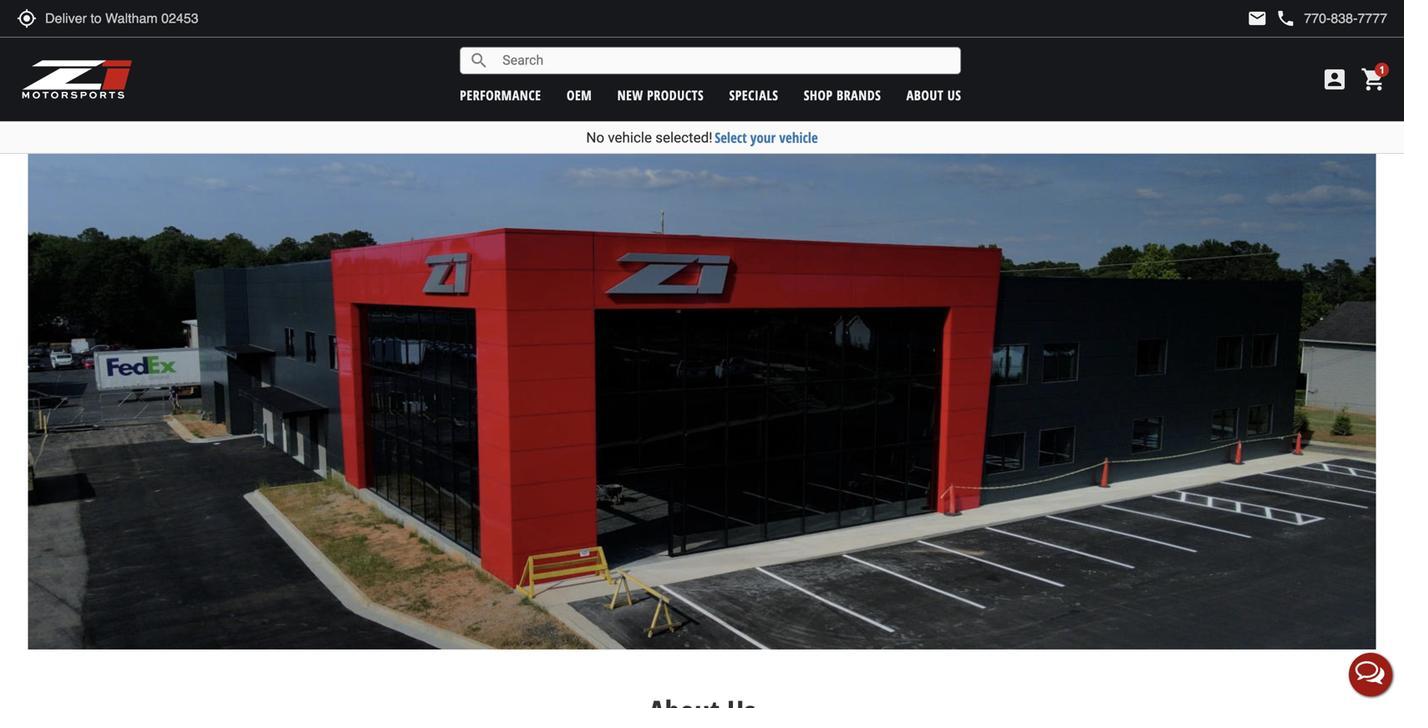 Task type: describe. For each thing, give the bounding box(es) containing it.
about
[[907, 86, 944, 104]]

brands
[[837, 86, 882, 104]]

mail
[[1248, 8, 1268, 28]]

no
[[586, 129, 605, 146]]

search
[[469, 51, 489, 71]]

shop brands
[[804, 86, 882, 104]]

no vehicle selected! select your vehicle
[[586, 128, 818, 147]]

selected!
[[656, 129, 713, 146]]

Search search field
[[489, 48, 961, 74]]

phone
[[1276, 8, 1296, 28]]

specials
[[730, 86, 779, 104]]

my_location
[[17, 8, 37, 28]]

oem link
[[567, 86, 592, 104]]

new products link
[[618, 86, 704, 104]]

select
[[715, 128, 747, 147]]

new products
[[618, 86, 704, 104]]

shop brands link
[[804, 86, 882, 104]]

performance
[[460, 86, 542, 104]]



Task type: vqa. For each thing, say whether or not it's contained in the screenshot.
THE VEHICLE
yes



Task type: locate. For each thing, give the bounding box(es) containing it.
shopping_cart
[[1361, 66, 1388, 93]]

mail phone
[[1248, 8, 1296, 28]]

shop
[[804, 86, 833, 104]]

performance link
[[460, 86, 542, 104]]

z1 motorsports logo image
[[21, 59, 133, 100]]

mail link
[[1248, 8, 1268, 28]]

phone link
[[1276, 8, 1388, 28]]

oem
[[567, 86, 592, 104]]

products
[[647, 86, 704, 104]]

1 horizontal spatial vehicle
[[780, 128, 818, 147]]

specials link
[[730, 86, 779, 104]]

0 horizontal spatial vehicle
[[608, 129, 652, 146]]

about us link
[[907, 86, 962, 104]]

us
[[948, 86, 962, 104]]

vehicle inside no vehicle selected! select your vehicle
[[608, 129, 652, 146]]

shopping_cart link
[[1357, 66, 1388, 93]]

about us
[[907, 86, 962, 104]]

vehicle right your
[[780, 128, 818, 147]]

account_box link
[[1318, 66, 1353, 93]]

vehicle right no
[[608, 129, 652, 146]]

account_box
[[1322, 66, 1349, 93]]

select your vehicle link
[[715, 128, 818, 147]]

vehicle
[[780, 128, 818, 147], [608, 129, 652, 146]]

your
[[751, 128, 776, 147]]

new
[[618, 86, 644, 104]]



